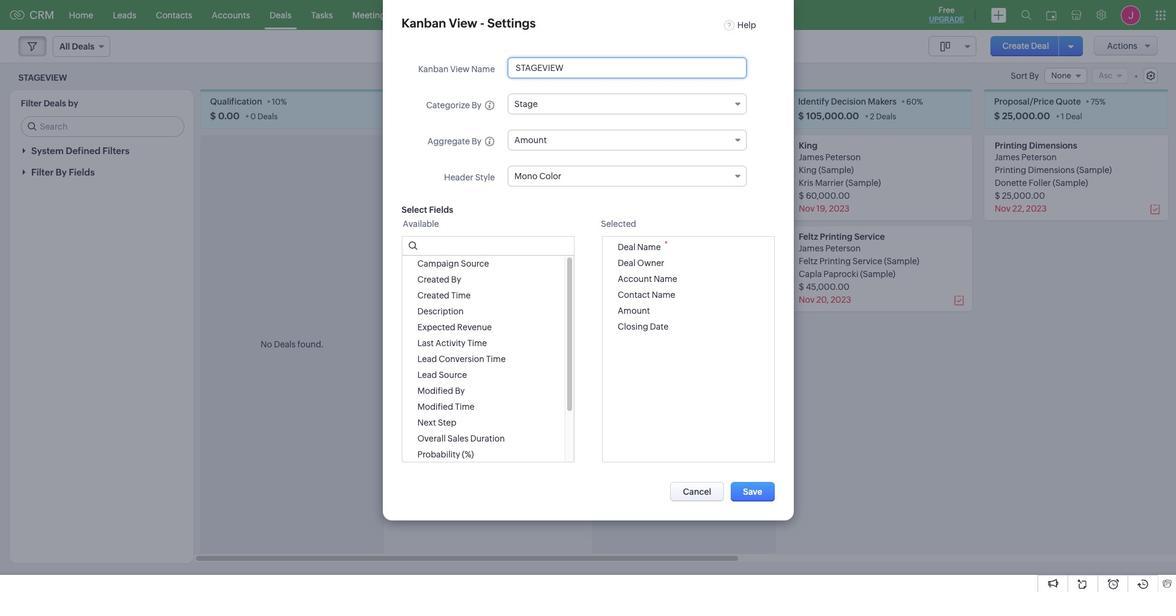 Task type: vqa. For each thing, say whether or not it's contained in the screenshot.
In for Press
no



Task type: locate. For each thing, give the bounding box(es) containing it.
1 vertical spatial kanban
[[418, 64, 449, 74]]

20
[[476, 98, 486, 107]]

created down campaign
[[417, 275, 449, 285]]

home link
[[59, 0, 103, 30]]

chemel down available
[[407, 232, 439, 242]]

proposal/price quote
[[994, 97, 1081, 107]]

2023 down 60,000.00
[[829, 204, 850, 214]]

expected
[[417, 323, 455, 333]]

lead up 18,
[[417, 371, 437, 380]]

1 chanay from the top
[[407, 324, 438, 333]]

0 deals down proposition
[[642, 112, 670, 121]]

wieser
[[429, 178, 456, 188]]

nov
[[407, 204, 423, 214], [799, 204, 815, 214], [407, 295, 423, 305], [799, 295, 815, 305], [407, 387, 423, 397]]

peterson inside printing dimensions james peterson
[[1022, 153, 1057, 163]]

accounts
[[212, 10, 250, 20]]

modified down 55,000.00
[[417, 387, 453, 396]]

upgrade
[[929, 15, 964, 24]]

deals left by
[[44, 99, 66, 109]]

0 vertical spatial benton
[[407, 415, 436, 425]]

create menu image
[[991, 8, 1006, 22]]

mono color
[[514, 172, 561, 181]]

1 17, from the top
[[424, 204, 434, 214]]

(sample) right darakjy
[[480, 361, 516, 371]]

peterson for chemel james peterson chemel (sample) james venere (sample) $ 70,000.00 nov 17, 2023
[[433, 244, 469, 254]]

2023 inside king james peterson king (sample) kris marrier (sample) $ 60,000.00 nov 19, 2023
[[829, 204, 850, 214]]

2023 up "description"
[[435, 295, 456, 305]]

1 vertical spatial amount
[[618, 306, 650, 316]]

2023 down 55,000.00
[[437, 387, 458, 397]]

60,000.00
[[806, 191, 850, 201]]

2023 inside chanay james peterson chanay (sample) josephine darakjy (sample) $ 55,000.00 nov 18, 2023
[[437, 387, 458, 397]]

available
[[403, 219, 439, 229]]

view left the -
[[449, 16, 477, 30]]

sales
[[448, 434, 469, 444]]

by up 4
[[472, 100, 482, 110]]

1 0 deals from the left
[[250, 112, 278, 121]]

(sample) right foller
[[1053, 178, 1088, 188]]

10 %
[[272, 98, 287, 107]]

1 modified from the top
[[417, 387, 453, 396]]

sort by
[[1011, 71, 1039, 81]]

james down the printing
[[995, 153, 1020, 163]]

james up 70,000.00
[[407, 270, 432, 280]]

2 % from the left
[[486, 98, 493, 107]]

60 %
[[906, 98, 923, 107]]

1 horizontal spatial amount
[[618, 306, 650, 316]]

0 horizontal spatial 0 deals
[[250, 112, 278, 121]]

nov for chemel james peterson chemel (sample) james venere (sample) $ 70,000.00 nov 17, 2023
[[407, 295, 423, 305]]

2 0.00 from the left
[[610, 111, 632, 121]]

peterson for king james peterson king (sample) kris marrier (sample) $ 60,000.00 nov 19, 2023
[[826, 153, 861, 163]]

filter deals by
[[21, 99, 78, 109]]

1 chemel from the top
[[407, 232, 439, 242]]

chanay
[[407, 324, 438, 333], [407, 348, 437, 358]]

reports
[[448, 10, 479, 20]]

mono
[[514, 172, 538, 181]]

header style
[[444, 173, 495, 183]]

peterson inside benton james peterson benton (sample) john butt (sample)
[[433, 427, 469, 436]]

2023 down wieser
[[435, 204, 456, 214]]

name up owner
[[637, 242, 661, 252]]

and
[[437, 141, 454, 151], [436, 166, 453, 175]]

1 vertical spatial modified
[[417, 402, 453, 412]]

butt
[[428, 452, 444, 462]]

crm
[[29, 9, 54, 21]]

view for name
[[450, 64, 470, 74]]

owner
[[637, 258, 664, 268]]

0
[[250, 112, 256, 121], [642, 112, 648, 121]]

0 vertical spatial created
[[417, 275, 449, 285]]

17, up available
[[424, 204, 434, 214]]

proposition
[[626, 97, 672, 107]]

1 vertical spatial 17,
[[424, 295, 434, 305]]

next
[[417, 418, 436, 428]]

filter
[[21, 99, 42, 109]]

nov inside chanay james peterson chanay (sample) josephine darakjy (sample) $ 55,000.00 nov 18, 2023
[[407, 387, 423, 397]]

tasks link
[[301, 0, 343, 30]]

found.
[[297, 340, 324, 350]]

amount right attys
[[514, 135, 547, 145]]

peterson up king (sample) link
[[826, 153, 861, 163]]

2 deals
[[870, 112, 896, 121]]

deals down 10
[[258, 112, 278, 121]]

by right the sort
[[1029, 71, 1039, 81]]

2023 inside chemel james peterson chemel (sample) james venere (sample) $ 70,000.00 nov 17, 2023
[[435, 295, 456, 305]]

and up wieser
[[436, 166, 453, 175]]

chemel down chemel link
[[407, 257, 438, 267]]

time right darakjy
[[486, 355, 506, 364]]

king james peterson king (sample) kris marrier (sample) $ 60,000.00 nov 19, 2023
[[799, 141, 881, 214]]

1 vertical spatial source
[[439, 371, 467, 380]]

2 0 from the left
[[642, 112, 648, 121]]

king up king (sample) link
[[799, 141, 818, 151]]

0 vertical spatial amount
[[514, 135, 547, 145]]

kanban view - settings
[[402, 16, 536, 30]]

peterson up chanay (sample) link
[[433, 335, 469, 345]]

60
[[906, 98, 917, 107]]

2 17, from the top
[[424, 295, 434, 305]]

1 vertical spatial lead
[[417, 371, 437, 380]]

peterson inside king james peterson king (sample) kris marrier (sample) $ 60,000.00 nov 19, 2023
[[826, 153, 861, 163]]

deal down selected
[[618, 242, 636, 252]]

1 horizontal spatial 0
[[642, 112, 648, 121]]

lead down the last
[[417, 355, 437, 364]]

2 $ 0.00 from the left
[[602, 111, 632, 121]]

kanban left reports
[[402, 16, 446, 30]]

2023 for chanay james peterson chanay (sample) josephine darakjy (sample) $ 55,000.00 nov 18, 2023
[[437, 387, 458, 397]]

create deal button
[[990, 36, 1061, 56]]

create menu element
[[984, 0, 1014, 30]]

nov left 18,
[[407, 387, 423, 397]]

by
[[1029, 71, 1039, 81], [472, 100, 482, 110], [472, 137, 482, 146], [451, 275, 461, 285], [455, 387, 465, 396]]

1 vertical spatial chemel
[[407, 257, 438, 267]]

$ 0.00
[[210, 111, 240, 121], [602, 111, 632, 121]]

chanay up "josephine" on the left of the page
[[407, 348, 437, 358]]

17,
[[424, 204, 434, 214], [424, 295, 434, 305]]

None text field
[[402, 237, 574, 255]]

(sample) up james venere (sample) "link"
[[440, 257, 475, 267]]

amount inside deal owner account name contact name amount closing date
[[618, 306, 650, 316]]

peterson up benton (sample) link
[[433, 427, 469, 436]]

james for chanay james peterson chanay (sample) josephine darakjy (sample) $ 55,000.00 nov 18, 2023
[[407, 335, 432, 345]]

created up "description"
[[417, 291, 449, 301]]

nov inside chemel james peterson chemel (sample) james venere (sample) $ 70,000.00 nov 17, 2023
[[407, 295, 423, 305]]

1 horizontal spatial 0 deals
[[642, 112, 670, 121]]

name up 20 % at the top of page
[[471, 64, 495, 74]]

deals
[[270, 10, 292, 20], [44, 99, 66, 109], [258, 112, 278, 121], [486, 112, 507, 121], [650, 112, 670, 121], [876, 112, 896, 121], [274, 340, 296, 350]]

deal up account
[[618, 258, 636, 268]]

2 chemel from the top
[[407, 257, 438, 267]]

peterson for benton james peterson benton (sample) john butt (sample)
[[433, 427, 469, 436]]

2023
[[435, 204, 456, 214], [829, 204, 850, 214], [435, 295, 456, 305], [831, 295, 851, 305], [437, 387, 458, 397]]

1 vertical spatial and
[[436, 166, 453, 175]]

donette
[[995, 178, 1027, 188]]

peterson inside chemel james peterson chemel (sample) james venere (sample) $ 70,000.00 nov 17, 2023
[[433, 244, 469, 254]]

josephine darakjy (sample) link
[[407, 361, 516, 371]]

0 vertical spatial and
[[437, 141, 454, 151]]

chanay up the last
[[407, 324, 438, 333]]

campaigns link
[[489, 0, 554, 30]]

2 lead from the top
[[417, 371, 437, 380]]

1 $ 0.00 from the left
[[210, 111, 240, 121]]

2 created from the top
[[417, 291, 449, 301]]

james down king link at the top of page
[[799, 153, 824, 163]]

by for sort by
[[1029, 71, 1039, 81]]

0 horizontal spatial 0.00
[[218, 111, 240, 121]]

0 vertical spatial kanban
[[402, 16, 446, 30]]

1 horizontal spatial $ 0.00
[[602, 111, 632, 121]]

1 lead from the top
[[417, 355, 437, 364]]

kanban up the needs analysis
[[418, 64, 449, 74]]

$ inside king james peterson king (sample) kris marrier (sample) $ 60,000.00 nov 19, 2023
[[799, 191, 804, 201]]

benton (sample) link
[[407, 439, 473, 449]]

kanban for kanban view - settings
[[402, 16, 446, 30]]

20 %
[[476, 98, 493, 107]]

deal inside deal name *
[[618, 242, 636, 252]]

header
[[444, 173, 473, 183]]

truhlar
[[407, 141, 435, 151], [456, 141, 484, 151], [407, 166, 435, 175], [455, 166, 482, 175]]

benton up john
[[407, 439, 436, 449]]

king
[[799, 141, 818, 151], [799, 166, 817, 175]]

king up the kris
[[799, 166, 817, 175]]

$ 25,000.00
[[994, 111, 1050, 121]]

nov inside king james peterson king (sample) kris marrier (sample) $ 60,000.00 nov 19, 2023
[[799, 204, 815, 214]]

calls link
[[399, 0, 438, 30]]

2 chanay from the top
[[407, 348, 437, 358]]

3 % from the left
[[917, 98, 923, 107]]

17, down 70,000.00
[[424, 295, 434, 305]]

source down conversion
[[439, 371, 467, 380]]

1 vertical spatial created
[[417, 291, 449, 301]]

$ 105,000.00
[[798, 111, 859, 121]]

sage
[[407, 178, 427, 188]]

search image
[[1021, 10, 1032, 20]]

needs analysis
[[406, 97, 467, 107]]

by for aggregate by
[[472, 137, 482, 146]]

nov left 19,
[[799, 204, 815, 214]]

benton link
[[407, 415, 436, 425]]

benton up overall
[[407, 415, 436, 425]]

%
[[280, 98, 287, 107], [486, 98, 493, 107], [917, 98, 923, 107], [1099, 98, 1106, 107]]

right panel element
[[602, 236, 775, 463]]

peterson inside chanay james peterson chanay (sample) josephine darakjy (sample) $ 55,000.00 nov 18, 2023
[[433, 335, 469, 345]]

0 vertical spatial view
[[449, 16, 477, 30]]

by down chemel (sample) link
[[451, 275, 461, 285]]

0 horizontal spatial 0
[[250, 112, 256, 121]]

(sample) down truhlar and truhlar (sample) "link"
[[458, 178, 493, 188]]

accounts link
[[202, 0, 260, 30]]

free
[[939, 6, 955, 15]]

2 king from the top
[[799, 166, 817, 175]]

1 0 from the left
[[250, 112, 256, 121]]

2 0 deals from the left
[[642, 112, 670, 121]]

james down chemel link
[[407, 244, 432, 254]]

and for truhlar and truhlar attys
[[437, 141, 454, 151]]

cancel
[[683, 488, 711, 497]]

printing
[[995, 141, 1027, 151]]

value proposition
[[602, 97, 672, 107]]

and down 420,000.00
[[437, 141, 454, 151]]

0 vertical spatial lead
[[417, 355, 437, 364]]

time down james venere (sample) "link"
[[451, 291, 471, 301]]

by left attys
[[472, 137, 482, 146]]

source up james venere (sample) "link"
[[461, 259, 489, 269]]

1 vertical spatial king
[[799, 166, 817, 175]]

nov for chanay james peterson chanay (sample) josephine darakjy (sample) $ 55,000.00 nov 18, 2023
[[407, 387, 423, 397]]

truhlar and truhlar attys link
[[407, 141, 507, 151]]

4 % from the left
[[1099, 98, 1106, 107]]

dimensions
[[1029, 141, 1077, 151]]

name
[[471, 64, 495, 74], [637, 242, 661, 252], [654, 274, 677, 284], [652, 290, 675, 300]]

deal right the create
[[1031, 41, 1049, 51]]

james inside chanay james peterson chanay (sample) josephine darakjy (sample) $ 55,000.00 nov 18, 2023
[[407, 335, 432, 345]]

james down chanay link
[[407, 335, 432, 345]]

0 vertical spatial chemel
[[407, 232, 439, 242]]

$ inside chanay james peterson chanay (sample) josephine darakjy (sample) $ 55,000.00 nov 18, 2023
[[407, 374, 412, 384]]

james down benton link
[[407, 427, 432, 436]]

0 vertical spatial king
[[799, 141, 818, 151]]

peterson down "printing dimensions" link
[[1022, 153, 1057, 163]]

deal right the 1
[[1066, 112, 1082, 121]]

view for -
[[449, 16, 477, 30]]

amount down contact
[[618, 306, 650, 316]]

calendar image
[[1046, 10, 1057, 20]]

peterson up chemel (sample) link
[[433, 244, 469, 254]]

james inside king james peterson king (sample) kris marrier (sample) $ 60,000.00 nov 19, 2023
[[799, 153, 824, 163]]

james inside benton james peterson benton (sample) john butt (sample)
[[407, 427, 432, 436]]

1 % from the left
[[280, 98, 287, 107]]

1 0.00 from the left
[[218, 111, 240, 121]]

kanban for kanban view name
[[418, 64, 449, 74]]

view up analysis
[[450, 64, 470, 74]]

and inside "truhlar and truhlar (sample) sage wieser (sample)"
[[436, 166, 453, 175]]

2023 right 20,
[[831, 295, 851, 305]]

nov left 20,
[[799, 295, 815, 305]]

deals right 2 at the top right
[[876, 112, 896, 121]]

0 deals down 10
[[250, 112, 278, 121]]

by for categorize by
[[472, 100, 482, 110]]

(sample) up (%)
[[437, 439, 473, 449]]

70,000.00
[[414, 283, 457, 292]]

printing dimensions james peterson
[[995, 141, 1077, 163]]

2023 for king james peterson king (sample) kris marrier (sample) $ 60,000.00 nov 19, 2023
[[829, 204, 850, 214]]

nov down 70,000.00
[[407, 295, 423, 305]]

stage
[[514, 99, 538, 109]]

name right contact
[[652, 290, 675, 300]]

1 horizontal spatial 0.00
[[610, 111, 632, 121]]

0 horizontal spatial $ 0.00
[[210, 111, 240, 121]]

0 vertical spatial 17,
[[424, 204, 434, 214]]

(%)
[[462, 450, 474, 460]]

printing dimensions link
[[995, 141, 1077, 151]]

deal inside button
[[1031, 41, 1049, 51]]

chemel link
[[407, 232, 439, 242]]

$ 45,000.00 nov 20, 2023
[[799, 283, 851, 305]]

0 vertical spatial modified
[[417, 387, 453, 396]]

75 %
[[1091, 98, 1106, 107]]

Kanban View Name text field
[[508, 58, 746, 78]]

1 vertical spatial chanay
[[407, 348, 437, 358]]

Amount field
[[508, 130, 747, 151]]

1 vertical spatial benton
[[407, 439, 436, 449]]

chemel james peterson chemel (sample) james venere (sample) $ 70,000.00 nov 17, 2023
[[407, 232, 498, 305]]

last
[[417, 339, 434, 349]]

kanban
[[402, 16, 446, 30], [418, 64, 449, 74]]

modified down 18,
[[417, 402, 453, 412]]

0 vertical spatial source
[[461, 259, 489, 269]]

0 horizontal spatial amount
[[514, 135, 547, 145]]

0 vertical spatial chanay
[[407, 324, 438, 333]]

donette foller (sample) link
[[995, 178, 1088, 188]]

1 vertical spatial view
[[450, 64, 470, 74]]

(sample) up "kris marrier (sample)" link
[[819, 166, 854, 175]]

leads
[[113, 10, 136, 20]]

Stage field
[[508, 94, 747, 115]]



Task type: describe. For each thing, give the bounding box(es) containing it.
2023 inside $ 45,000.00 nov 20, 2023
[[831, 295, 851, 305]]

description
[[417, 307, 464, 317]]

aggregate
[[428, 137, 470, 146]]

deal inside deal owner account name contact name amount closing date
[[618, 258, 636, 268]]

closing
[[618, 322, 648, 332]]

calls
[[409, 10, 428, 20]]

king link
[[799, 141, 818, 151]]

nov for king james peterson king (sample) kris marrier (sample) $ 60,000.00 nov 19, 2023
[[799, 204, 815, 214]]

save button
[[731, 483, 775, 502]]

decision
[[831, 97, 866, 107]]

$ inside $ 45,000.00 nov 20, 2023
[[799, 283, 804, 292]]

1 benton from the top
[[407, 415, 436, 425]]

aggregate by
[[428, 137, 482, 146]]

stageview
[[18, 73, 67, 82]]

Mono Color field
[[508, 166, 747, 187]]

truhlar and truhlar attys
[[407, 141, 507, 151]]

truhlar and truhlar (sample) sage wieser (sample)
[[407, 166, 520, 188]]

settings
[[487, 16, 536, 30]]

0 for value proposition
[[642, 112, 648, 121]]

quote
[[1056, 97, 1081, 107]]

Search text field
[[21, 117, 184, 137]]

select fields
[[402, 205, 453, 215]]

needs
[[406, 97, 432, 107]]

75
[[1091, 98, 1099, 107]]

search element
[[1014, 0, 1039, 30]]

deals down proposition
[[650, 112, 670, 121]]

(sample) right 'venere'
[[463, 270, 498, 280]]

left panel element
[[402, 236, 574, 463]]

kanban view name
[[418, 64, 495, 74]]

% for $ 105,000.00
[[917, 98, 923, 107]]

no
[[261, 340, 272, 350]]

chanay (sample) link
[[407, 348, 474, 358]]

2 modified from the top
[[417, 402, 453, 412]]

step
[[438, 418, 456, 428]]

time down revenue
[[467, 339, 487, 349]]

account
[[618, 274, 652, 284]]

1
[[1061, 112, 1064, 121]]

45,000.00
[[806, 283, 850, 292]]

donette foller (sample)
[[995, 178, 1088, 188]]

identify
[[798, 97, 829, 107]]

identify decision makers
[[798, 97, 897, 107]]

select
[[402, 205, 427, 215]]

2
[[870, 112, 874, 121]]

categorize by
[[426, 100, 482, 110]]

deal owner account name contact name amount closing date
[[618, 258, 677, 332]]

10
[[272, 98, 280, 107]]

activity
[[436, 339, 466, 349]]

sage wieser (sample) link
[[407, 178, 493, 188]]

2023 for chemel james peterson chemel (sample) james venere (sample) $ 70,000.00 nov 17, 2023
[[435, 295, 456, 305]]

by down "josephine darakjy (sample)" link
[[455, 387, 465, 396]]

free upgrade
[[929, 6, 964, 24]]

john butt (sample) link
[[407, 452, 481, 462]]

0 deals for 10
[[250, 112, 278, 121]]

help
[[737, 20, 756, 30]]

chanay james peterson chanay (sample) josephine darakjy (sample) $ 55,000.00 nov 18, 2023
[[407, 324, 516, 397]]

name inside deal name *
[[637, 242, 661, 252]]

kris
[[799, 178, 814, 188]]

save
[[743, 488, 762, 497]]

$ 420,000.00
[[406, 111, 469, 121]]

revenue
[[457, 323, 492, 333]]

james for benton james peterson benton (sample) john butt (sample)
[[407, 427, 432, 436]]

deals right 4
[[486, 112, 507, 121]]

2 benton from the top
[[407, 439, 436, 449]]

sort
[[1011, 71, 1028, 81]]

nov 17, 2023
[[407, 204, 456, 214]]

19,
[[816, 204, 827, 214]]

none text field inside left panel element
[[402, 237, 574, 255]]

4
[[480, 112, 485, 121]]

amount inside field
[[514, 135, 547, 145]]

105,000.00
[[806, 111, 859, 121]]

0 for 10
[[250, 112, 256, 121]]

john
[[407, 452, 426, 462]]

(sample) up "josephine darakjy (sample)" link
[[439, 348, 474, 358]]

truhlar and truhlar (sample) link
[[407, 166, 520, 175]]

$ 0.00 for 10
[[210, 111, 240, 121]]

campaigns
[[499, 10, 544, 20]]

(sample) down attys
[[484, 166, 520, 175]]

-
[[480, 16, 485, 30]]

james inside printing dimensions james peterson
[[995, 153, 1020, 163]]

marrier
[[815, 178, 844, 188]]

darakjy
[[449, 361, 479, 371]]

time up step
[[455, 402, 475, 412]]

meetings
[[352, 10, 389, 20]]

(sample) right marrier
[[846, 178, 881, 188]]

deals left tasks
[[270, 10, 292, 20]]

1 created from the top
[[417, 275, 449, 285]]

james for chemel james peterson chemel (sample) james venere (sample) $ 70,000.00 nov 17, 2023
[[407, 244, 432, 254]]

name down owner
[[654, 274, 677, 284]]

foller
[[1029, 178, 1051, 188]]

james for king james peterson king (sample) kris marrier (sample) $ 60,000.00 nov 19, 2023
[[799, 153, 824, 163]]

deals link
[[260, 0, 301, 30]]

0.00 for value proposition
[[610, 111, 632, 121]]

17, inside chemel james peterson chemel (sample) james venere (sample) $ 70,000.00 nov 17, 2023
[[424, 295, 434, 305]]

0.00 for 10
[[218, 111, 240, 121]]

deals right no
[[274, 340, 296, 350]]

makers
[[868, 97, 897, 107]]

18,
[[424, 387, 435, 397]]

home
[[69, 10, 93, 20]]

55,000.00
[[414, 374, 457, 384]]

(sample) down sales
[[446, 452, 481, 462]]

contacts
[[156, 10, 192, 20]]

and for truhlar and truhlar (sample) sage wieser (sample)
[[436, 166, 453, 175]]

campaign source created by created time description expected revenue last activity time lead conversion time lead source modified by modified time next step overall sales duration probability (%)
[[417, 259, 506, 460]]

nov up available
[[407, 204, 423, 214]]

0 deals for value proposition
[[642, 112, 670, 121]]

% for $ 420,000.00
[[486, 98, 493, 107]]

1 king from the top
[[799, 141, 818, 151]]

peterson for chanay james peterson chanay (sample) josephine darakjy (sample) $ 55,000.00 nov 18, 2023
[[433, 335, 469, 345]]

crm link
[[10, 9, 54, 21]]

probability
[[417, 450, 460, 460]]

date
[[650, 322, 669, 332]]

meetings link
[[343, 0, 399, 30]]

leads link
[[103, 0, 146, 30]]

$ 0.00 for value proposition
[[602, 111, 632, 121]]

25,000.00
[[1002, 111, 1050, 121]]

by
[[68, 99, 78, 109]]

nov inside $ 45,000.00 nov 20, 2023
[[799, 295, 815, 305]]

actions
[[1107, 41, 1138, 51]]

$ inside chemel james peterson chemel (sample) james venere (sample) $ 70,000.00 nov 17, 2023
[[407, 283, 412, 292]]

% for $ 25,000.00
[[1099, 98, 1106, 107]]



